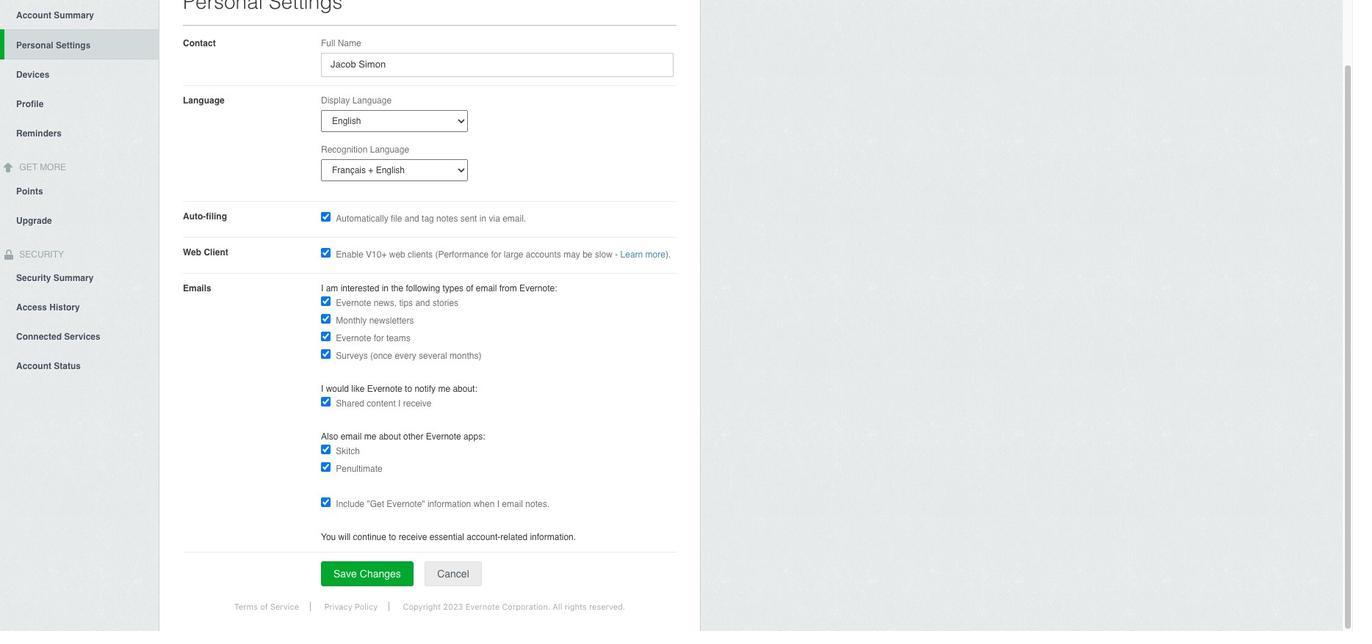 Task type: vqa. For each thing, say whether or not it's contained in the screenshot.
Get More
yes



Task type: locate. For each thing, give the bounding box(es) containing it.
full
[[321, 38, 335, 48]]

account for account summary
[[16, 10, 51, 20]]

).
[[666, 250, 671, 260]]

security for security summary
[[16, 274, 51, 284]]

devices
[[16, 70, 50, 80]]

points
[[16, 186, 43, 197]]

1 vertical spatial security
[[16, 274, 51, 284]]

security
[[17, 250, 64, 260], [16, 274, 51, 284]]

language right recognition
[[370, 145, 409, 155]]

email up skitch
[[341, 432, 362, 442]]

Include "Get Evernote" information when I email notes. checkbox
[[321, 498, 331, 508]]

personal settings link
[[4, 29, 159, 59]]

0 horizontal spatial for
[[374, 334, 384, 344]]

skitch
[[336, 447, 360, 457]]

0 horizontal spatial to
[[389, 533, 396, 543]]

2 horizontal spatial email
[[502, 500, 523, 510]]

evernote for teams
[[336, 334, 411, 344]]

None button
[[425, 562, 482, 587]]

access history
[[16, 303, 80, 313]]

of right terms
[[260, 603, 268, 612]]

in left the
[[382, 284, 389, 294]]

Full Name text field
[[321, 53, 674, 77]]

several
[[419, 351, 447, 362]]

Evernote news, tips and stories checkbox
[[321, 297, 331, 306]]

automatically
[[336, 214, 389, 224]]

security up access
[[16, 274, 51, 284]]

1 vertical spatial of
[[260, 603, 268, 612]]

0 vertical spatial of
[[466, 284, 474, 294]]

shared content i receive
[[336, 399, 432, 409]]

from
[[500, 284, 517, 294]]

i am interested in the following types of email from evernote:
[[321, 284, 557, 294]]

i up shared content i receive option
[[321, 384, 324, 395]]

email left from
[[476, 284, 497, 294]]

0 vertical spatial to
[[405, 384, 412, 395]]

me right notify
[[438, 384, 451, 395]]

1 vertical spatial receive
[[399, 533, 427, 543]]

status
[[54, 362, 81, 372]]

privacy policy
[[324, 603, 378, 612]]

1 horizontal spatial email
[[476, 284, 497, 294]]

0 vertical spatial summary
[[54, 10, 94, 20]]

and right file
[[405, 214, 419, 224]]

1 horizontal spatial in
[[480, 214, 487, 224]]

connected services
[[16, 332, 100, 343]]

account summary
[[16, 10, 94, 20]]

learn more link
[[621, 250, 666, 260]]

for up (once
[[374, 334, 384, 344]]

1 vertical spatial for
[[374, 334, 384, 344]]

privacy policy link
[[313, 603, 390, 612]]

evernote up shared content i receive
[[367, 384, 402, 395]]

1 vertical spatial and
[[415, 298, 430, 309]]

1 vertical spatial to
[[389, 533, 396, 543]]

also
[[321, 432, 338, 442]]

security up the security summary
[[17, 250, 64, 260]]

1 horizontal spatial to
[[405, 384, 412, 395]]

account status
[[16, 362, 81, 372]]

settings
[[56, 40, 91, 51]]

surveys
[[336, 351, 368, 362]]

Skitch checkbox
[[321, 445, 331, 455]]

and
[[405, 214, 419, 224], [415, 298, 430, 309]]

get more
[[17, 162, 66, 173]]

0 vertical spatial me
[[438, 384, 451, 395]]

notes
[[437, 214, 458, 224]]

name
[[338, 38, 361, 48]]

web
[[183, 248, 201, 258]]

0 vertical spatial security
[[17, 250, 64, 260]]

None checkbox
[[321, 248, 331, 258]]

automatically file and tag notes sent in via email.
[[336, 214, 526, 224]]

auto-filing
[[183, 212, 227, 222]]

2 account from the top
[[16, 362, 51, 372]]

0 horizontal spatial in
[[382, 284, 389, 294]]

summary up access history link
[[53, 274, 94, 284]]

the
[[391, 284, 403, 294]]

enable
[[336, 250, 364, 260]]

evernote right 2023
[[466, 603, 500, 612]]

when
[[474, 500, 495, 510]]

account
[[16, 10, 51, 20], [16, 362, 51, 372]]

copyright 2023 evernote corporation. all rights reserved.
[[403, 603, 625, 612]]

would
[[326, 384, 349, 395]]

for
[[491, 250, 501, 260], [374, 334, 384, 344]]

copyright
[[403, 603, 441, 612]]

2023
[[443, 603, 463, 612]]

to
[[405, 384, 412, 395], [389, 533, 396, 543]]

of right types at the left top of the page
[[466, 284, 474, 294]]

tips
[[399, 298, 413, 309]]

-
[[615, 250, 618, 260]]

1 vertical spatial summary
[[53, 274, 94, 284]]

email left notes.
[[502, 500, 523, 510]]

0 horizontal spatial of
[[260, 603, 268, 612]]

evernote"
[[387, 500, 425, 510]]

summary up personal settings link
[[54, 10, 94, 20]]

to right continue
[[389, 533, 396, 543]]

clients
[[408, 250, 433, 260]]

receive down notify
[[403, 399, 432, 409]]

i
[[321, 284, 324, 294], [321, 384, 324, 395], [398, 399, 401, 409], [497, 500, 500, 510]]

evernote:
[[520, 284, 557, 294]]

upgrade link
[[0, 205, 159, 235]]

client
[[204, 248, 228, 258]]

every
[[395, 351, 416, 362]]

0 vertical spatial for
[[491, 250, 501, 260]]

account up personal
[[16, 10, 51, 20]]

more
[[646, 250, 666, 260]]

and down following
[[415, 298, 430, 309]]

0 vertical spatial receive
[[403, 399, 432, 409]]

evernote right other
[[426, 432, 461, 442]]

language right display
[[352, 96, 392, 106]]

0 vertical spatial account
[[16, 10, 51, 20]]

service
[[270, 603, 299, 612]]

privacy
[[324, 603, 352, 612]]

None submit
[[321, 562, 414, 587]]

months)
[[450, 351, 482, 362]]

Shared content I receive checkbox
[[321, 398, 331, 407]]

v10+
[[366, 250, 387, 260]]

like
[[351, 384, 365, 395]]

receive down evernote"
[[399, 533, 427, 543]]

1 account from the top
[[16, 10, 51, 20]]

language down the "contact"
[[183, 96, 225, 106]]

filing
[[206, 212, 227, 222]]

summary
[[54, 10, 94, 20], [53, 274, 94, 284]]

i down "i would like evernote to notify me about:"
[[398, 399, 401, 409]]

terms of service link
[[223, 603, 311, 612]]

to left notify
[[405, 384, 412, 395]]

security for security
[[17, 250, 64, 260]]

display language
[[321, 96, 392, 106]]

auto-
[[183, 212, 206, 222]]

1 vertical spatial me
[[364, 432, 376, 442]]

tag
[[422, 214, 434, 224]]

evernote
[[336, 298, 371, 309], [336, 334, 371, 344], [367, 384, 402, 395], [426, 432, 461, 442], [466, 603, 500, 612]]

summary for security summary
[[53, 274, 94, 284]]

information.
[[530, 533, 576, 543]]

in left via
[[480, 214, 487, 224]]

types
[[443, 284, 464, 294]]

language for display
[[352, 96, 392, 106]]

account down connected
[[16, 362, 51, 372]]

1 vertical spatial email
[[341, 432, 362, 442]]

for left "large"
[[491, 250, 501, 260]]

full name
[[321, 38, 361, 48]]

me left about
[[364, 432, 376, 442]]

monthly
[[336, 316, 367, 326]]

shared
[[336, 399, 365, 409]]

content
[[367, 399, 396, 409]]

i right when
[[497, 500, 500, 510]]

also email me about other evernote apps:
[[321, 432, 485, 442]]

1 vertical spatial account
[[16, 362, 51, 372]]

1 vertical spatial in
[[382, 284, 389, 294]]



Task type: describe. For each thing, give the bounding box(es) containing it.
following
[[406, 284, 440, 294]]

sent
[[461, 214, 477, 224]]

am
[[326, 284, 338, 294]]

account-
[[467, 533, 501, 543]]

reminders
[[16, 128, 62, 139]]

display
[[321, 96, 350, 106]]

information
[[428, 500, 471, 510]]

profile
[[16, 99, 44, 109]]

file
[[391, 214, 402, 224]]

rights
[[565, 603, 587, 612]]

contact
[[183, 38, 216, 48]]

terms
[[234, 603, 258, 612]]

0 horizontal spatial email
[[341, 432, 362, 442]]

teams
[[387, 334, 411, 344]]

you
[[321, 533, 336, 543]]

evernote news, tips and stories
[[336, 298, 459, 309]]

will
[[338, 533, 351, 543]]

"get
[[367, 500, 384, 510]]

you will continue to receive essential account-related information.
[[321, 533, 576, 543]]

services
[[64, 332, 100, 343]]

account status link
[[0, 352, 159, 381]]

terms of service
[[234, 603, 299, 612]]

points link
[[0, 176, 159, 205]]

policy
[[355, 603, 378, 612]]

0 vertical spatial in
[[480, 214, 487, 224]]

recognition language
[[321, 145, 409, 155]]

include
[[336, 500, 365, 510]]

all
[[553, 603, 562, 612]]

continue
[[353, 533, 386, 543]]

evernote up surveys
[[336, 334, 371, 344]]

account summary link
[[0, 0, 159, 29]]

essential
[[430, 533, 464, 543]]

surveys (once every several months)
[[336, 351, 482, 362]]

access history link
[[0, 293, 159, 322]]

0 vertical spatial and
[[405, 214, 419, 224]]

(once
[[370, 351, 392, 362]]

security summary
[[16, 274, 94, 284]]

may
[[564, 250, 580, 260]]

stories
[[433, 298, 459, 309]]

interested
[[341, 284, 379, 294]]

i left am
[[321, 284, 324, 294]]

1 horizontal spatial for
[[491, 250, 501, 260]]

reminders link
[[0, 118, 159, 148]]

1 horizontal spatial of
[[466, 284, 474, 294]]

email.
[[503, 214, 526, 224]]

enable v10+ web clients (performance for large accounts may be slow - learn more ).
[[336, 250, 671, 260]]

0 vertical spatial email
[[476, 284, 497, 294]]

2 vertical spatial email
[[502, 500, 523, 510]]

personal settings
[[16, 40, 91, 51]]

web
[[389, 250, 405, 260]]

related
[[501, 533, 528, 543]]

history
[[49, 303, 80, 313]]

connected services link
[[0, 322, 159, 352]]

Monthly newsletters checkbox
[[321, 314, 331, 324]]

notify
[[415, 384, 436, 395]]

language for recognition
[[370, 145, 409, 155]]

personal
[[16, 40, 53, 51]]

reserved.
[[589, 603, 625, 612]]

connected
[[16, 332, 62, 343]]

recognition
[[321, 145, 368, 155]]

1 horizontal spatial me
[[438, 384, 451, 395]]

slow
[[595, 250, 613, 260]]

Penultimate checkbox
[[321, 463, 331, 472]]

summary for account summary
[[54, 10, 94, 20]]

devices link
[[0, 59, 159, 89]]

Evernote for teams checkbox
[[321, 332, 331, 342]]

Surveys (once every several months) checkbox
[[321, 350, 331, 359]]

upgrade
[[16, 216, 52, 226]]

include "get evernote" information when i email notes.
[[336, 500, 550, 510]]

0 horizontal spatial me
[[364, 432, 376, 442]]

evernote down interested
[[336, 298, 371, 309]]

about:
[[453, 384, 477, 395]]

apps:
[[464, 432, 485, 442]]

about
[[379, 432, 401, 442]]

account for account status
[[16, 362, 51, 372]]

Automatically file and tag notes sent in via email. checkbox
[[321, 212, 331, 222]]

more
[[40, 162, 66, 173]]

be
[[583, 250, 593, 260]]

access
[[16, 303, 47, 313]]

large
[[504, 250, 524, 260]]



